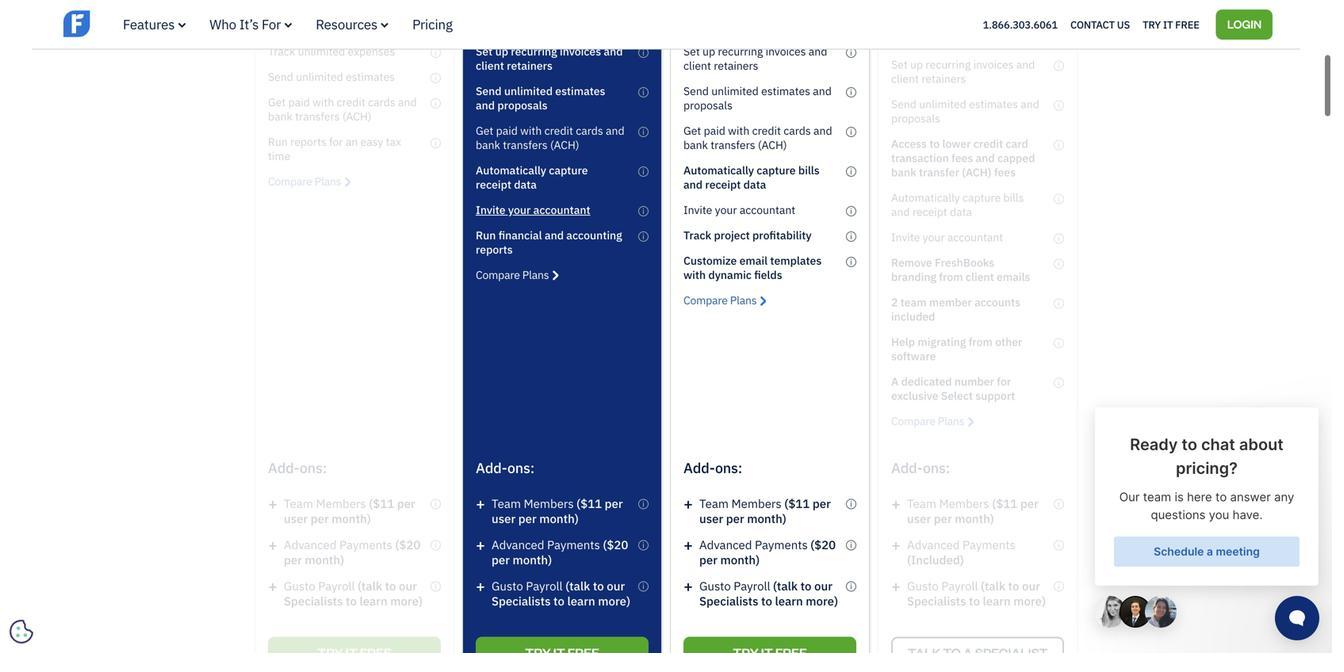 Task type: vqa. For each thing, say whether or not it's contained in the screenshot.
2nd The Data from right
yes



Task type: describe. For each thing, give the bounding box(es) containing it.
up for automatically capture receipt data
[[495, 44, 508, 59]]

2 team from the left
[[699, 496, 729, 511]]

for
[[262, 15, 281, 33]]

compare plans link for project
[[684, 293, 766, 308]]

pricing
[[412, 15, 453, 33]]

features link
[[123, 15, 186, 33]]

data inside "automatically capture bills and receipt data"
[[744, 177, 766, 192]]

capture for automatically capture bills and receipt data
[[757, 163, 796, 178]]

1 (talk to our specialists to learn more) from the left
[[492, 578, 631, 609]]

recurring for automatically capture bills and receipt data
[[718, 44, 763, 59]]

credit for automatically capture receipt data
[[544, 123, 573, 138]]

1.866.303.6061 link
[[983, 18, 1058, 31]]

data inside automatically capture receipt data
[[514, 177, 537, 192]]

bills
[[799, 163, 820, 178]]

proposals for automatically capture receipt data
[[498, 98, 548, 112]]

2 user from the left
[[699, 511, 723, 527]]

plans for financial
[[522, 268, 549, 282]]

resources link
[[316, 15, 389, 33]]

1 payments from the left
[[547, 537, 600, 553]]

2 + advanced payments from the left
[[684, 535, 808, 555]]

paid for automatically capture receipt data
[[496, 123, 518, 138]]

2 ($20 from the left
[[811, 537, 836, 553]]

email
[[740, 253, 768, 268]]

1 ($11 from the left
[[577, 496, 602, 511]]

2 payments from the left
[[755, 537, 808, 553]]

reports
[[476, 242, 513, 257]]

2 payroll from the left
[[734, 578, 771, 594]]

set for automatically capture bills and receipt data
[[684, 44, 700, 59]]

customize
[[684, 253, 737, 268]]

paid for automatically capture bills and receipt data
[[704, 123, 726, 138]]

1 our from the left
[[607, 578, 625, 594]]

login
[[1227, 16, 1262, 31]]

transfers for and
[[711, 137, 755, 152]]

1 specialists from the left
[[492, 594, 551, 609]]

compare for track
[[684, 293, 728, 308]]

accounting
[[566, 228, 622, 243]]

send unlimited estimates and proposals for bills
[[684, 84, 832, 112]]

set for automatically capture receipt data
[[476, 44, 493, 59]]

credit for automatically capture bills and receipt data
[[752, 123, 781, 138]]

accountant for and
[[533, 202, 591, 217]]

us
[[1117, 18, 1130, 31]]

2 our from the left
[[815, 578, 833, 594]]

run
[[476, 228, 496, 243]]

recurring for automatically capture receipt data
[[511, 44, 557, 59]]

1 advanced from the left
[[492, 537, 544, 553]]

1 + team members from the left
[[476, 494, 574, 514]]

send for automatically capture receipt data
[[476, 84, 502, 98]]

invite for track
[[684, 202, 712, 217]]

cards for automatically capture bills and receipt data
[[784, 123, 811, 138]]

1 + gusto payroll from the left
[[476, 576, 566, 597]]

2 ons: from the left
[[715, 459, 742, 477]]

unlimited for automatically capture bills and receipt data
[[712, 84, 759, 98]]

1 members from the left
[[524, 496, 574, 511]]

2 gusto from the left
[[699, 578, 731, 594]]

your for data
[[508, 202, 531, 217]]

capture for automatically capture receipt data
[[549, 163, 588, 178]]

1 user from the left
[[492, 511, 516, 527]]

invoices for automatically capture bills and receipt data
[[766, 44, 806, 59]]

project
[[714, 228, 750, 243]]

it
[[1163, 18, 1173, 31]]

invite for run
[[476, 202, 506, 217]]

track project profitability
[[684, 228, 812, 243]]

2 ($11 from the left
[[785, 496, 810, 511]]

invite your accountant for financial
[[476, 202, 591, 217]]

1 ($11 per user per month) from the left
[[492, 496, 623, 527]]

2 add- from the left
[[684, 459, 715, 477]]

with inside customize email templates with dynamic fields
[[684, 268, 706, 282]]

2 (talk to our specialists to learn more) from the left
[[699, 578, 838, 609]]

with for data
[[520, 123, 542, 138]]

1 (talk from the left
[[566, 578, 590, 594]]

set up recurring invoices and client retainers for automatically capture bills and receipt data
[[684, 44, 827, 73]]

login link
[[1216, 9, 1273, 39]]

features
[[123, 15, 175, 33]]

1 ons: from the left
[[507, 459, 535, 477]]

estimates for automatically capture receipt data
[[555, 84, 605, 98]]

try it free link
[[1143, 14, 1200, 35]]

2 add-ons: from the left
[[684, 459, 742, 477]]

automatically for data
[[476, 163, 546, 178]]

1 gusto from the left
[[492, 578, 523, 594]]

2 specialists from the left
[[699, 594, 759, 609]]

customize email templates with dynamic fields
[[684, 253, 822, 282]]

transfers for data
[[503, 137, 548, 152]]

it's
[[239, 15, 259, 33]]

get for automatically capture receipt data
[[476, 123, 494, 138]]

try
[[1143, 18, 1161, 31]]

1 + advanced payments from the left
[[476, 535, 603, 555]]

proposals for automatically capture bills and receipt data
[[684, 98, 733, 112]]



Task type: locate. For each thing, give the bounding box(es) containing it.
1 vertical spatial compare plans link
[[684, 293, 766, 308]]

compare for run
[[476, 268, 520, 282]]

1 horizontal spatial estimates
[[761, 84, 810, 98]]

1 horizontal spatial credit
[[752, 123, 781, 138]]

0 horizontal spatial set up recurring invoices and client retainers
[[476, 44, 623, 73]]

compare plans
[[476, 268, 549, 282], [684, 293, 757, 308]]

2 proposals from the left
[[684, 98, 733, 112]]

invite
[[476, 202, 506, 217], [684, 202, 712, 217]]

with up "automatically capture bills and receipt data"
[[728, 123, 750, 138]]

2 horizontal spatial with
[[728, 123, 750, 138]]

0 horizontal spatial invite
[[476, 202, 506, 217]]

cookie preferences image
[[10, 620, 33, 644]]

get paid with credit cards and bank transfers (ach) for receipt
[[476, 123, 625, 152]]

2 more) from the left
[[806, 594, 838, 609]]

learn
[[567, 594, 595, 609], [775, 594, 803, 609]]

1 horizontal spatial more)
[[806, 594, 838, 609]]

1 horizontal spatial ($11 per user per month)
[[699, 496, 831, 527]]

1 horizontal spatial user
[[699, 511, 723, 527]]

specialists
[[492, 594, 551, 609], [699, 594, 759, 609]]

2 advanced from the left
[[699, 537, 752, 553]]

data up financial
[[514, 177, 537, 192]]

automatically for and
[[684, 163, 754, 178]]

receipt
[[476, 177, 511, 192], [705, 177, 741, 192]]

0 horizontal spatial retainers
[[507, 58, 553, 73]]

resources
[[316, 15, 378, 33]]

2 set from the left
[[684, 44, 700, 59]]

2 (ach) from the left
[[758, 137, 787, 152]]

0 horizontal spatial accountant
[[533, 202, 591, 217]]

0 horizontal spatial receipt
[[476, 177, 511, 192]]

0 horizontal spatial user
[[492, 511, 516, 527]]

0 horizontal spatial + gusto payroll
[[476, 576, 566, 597]]

1 horizontal spatial get
[[684, 123, 701, 138]]

templates
[[770, 253, 822, 268]]

with up automatically capture receipt data
[[520, 123, 542, 138]]

0 horizontal spatial unlimited
[[504, 84, 553, 98]]

1 payroll from the left
[[526, 578, 563, 594]]

(talk to our specialists to learn more)
[[492, 578, 631, 609], [699, 578, 838, 609]]

2 learn from the left
[[775, 594, 803, 609]]

automatically capture bills and receipt data
[[684, 163, 820, 192]]

data up track project profitability
[[744, 177, 766, 192]]

compare plans link
[[476, 268, 559, 282], [684, 293, 766, 308]]

payroll
[[526, 578, 563, 594], [734, 578, 771, 594]]

1 horizontal spatial retainers
[[714, 58, 759, 73]]

2 get paid with credit cards and bank transfers (ach) from the left
[[684, 123, 832, 152]]

our
[[607, 578, 625, 594], [815, 578, 833, 594]]

0 horizontal spatial cards
[[576, 123, 603, 138]]

recurring
[[511, 44, 557, 59], [718, 44, 763, 59]]

+ advanced payments
[[476, 535, 603, 555], [684, 535, 808, 555]]

1 horizontal spatial ($11
[[785, 496, 810, 511]]

month)
[[539, 511, 579, 527], [747, 511, 787, 527], [513, 552, 552, 568], [720, 552, 760, 568]]

0 horizontal spatial credit
[[544, 123, 573, 138]]

1 horizontal spatial set up recurring invoices and client retainers
[[684, 44, 827, 73]]

transfers up "automatically capture bills and receipt data"
[[711, 137, 755, 152]]

invoices for automatically capture receipt data
[[560, 44, 601, 59]]

accountant up the profitability
[[740, 202, 796, 217]]

1 (ach) from the left
[[550, 137, 579, 152]]

cards
[[576, 123, 603, 138], [784, 123, 811, 138]]

unlimited for automatically capture receipt data
[[504, 84, 553, 98]]

1 estimates from the left
[[555, 84, 605, 98]]

0 horizontal spatial members
[[524, 496, 574, 511]]

2 unlimited from the left
[[712, 84, 759, 98]]

set
[[476, 44, 493, 59], [684, 44, 700, 59]]

your up project
[[715, 202, 737, 217]]

1 add-ons: from the left
[[476, 459, 535, 477]]

0 horizontal spatial + team members
[[476, 494, 574, 514]]

1 invite your accountant from the left
[[476, 202, 591, 217]]

set up recurring invoices and client retainers for automatically capture receipt data
[[476, 44, 623, 73]]

pricing link
[[412, 15, 453, 33]]

compare down dynamic
[[684, 293, 728, 308]]

invite your accountant
[[476, 202, 591, 217], [684, 202, 796, 217]]

1 horizontal spatial with
[[684, 268, 706, 282]]

1 vertical spatial plans
[[730, 293, 757, 308]]

1 horizontal spatial (talk
[[773, 578, 798, 594]]

1 horizontal spatial add-
[[684, 459, 715, 477]]

automatically up financial
[[476, 163, 546, 178]]

capture
[[549, 163, 588, 178], [757, 163, 796, 178]]

0 horizontal spatial compare plans
[[476, 268, 549, 282]]

1 ($20 per month) from the left
[[492, 537, 628, 568]]

1 unlimited from the left
[[504, 84, 553, 98]]

1 horizontal spatial ($20
[[811, 537, 836, 553]]

with for and
[[728, 123, 750, 138]]

0 horizontal spatial up
[[495, 44, 508, 59]]

plans down run financial and accounting reports
[[522, 268, 549, 282]]

1 invoices from the left
[[560, 44, 601, 59]]

0 horizontal spatial (ach)
[[550, 137, 579, 152]]

send unlimited estimates and proposals for receipt
[[476, 84, 605, 112]]

1 horizontal spatial payments
[[755, 537, 808, 553]]

2 cards from the left
[[784, 123, 811, 138]]

0 horizontal spatial ($11 per user per month)
[[492, 496, 623, 527]]

1 horizontal spatial send
[[684, 84, 709, 98]]

1 more) from the left
[[598, 594, 631, 609]]

paid
[[496, 123, 518, 138], [704, 123, 726, 138]]

receipt inside automatically capture receipt data
[[476, 177, 511, 192]]

compare
[[476, 268, 520, 282], [684, 293, 728, 308]]

($20 per month)
[[492, 537, 628, 568], [699, 537, 836, 568]]

1 horizontal spatial invite
[[684, 202, 712, 217]]

plans
[[522, 268, 549, 282], [730, 293, 757, 308]]

0 vertical spatial compare
[[476, 268, 520, 282]]

proposals
[[498, 98, 548, 112], [684, 98, 733, 112]]

client for automatically capture bills and receipt data
[[684, 58, 711, 73]]

bank up "automatically capture bills and receipt data"
[[684, 137, 708, 152]]

capture inside "automatically capture bills and receipt data"
[[757, 163, 796, 178]]

get paid with credit cards and bank transfers (ach) up "automatically capture bills and receipt data"
[[684, 123, 832, 152]]

send
[[476, 84, 502, 98], [684, 84, 709, 98]]

0 horizontal spatial ($11
[[577, 496, 602, 511]]

automatically capture receipt data
[[476, 163, 588, 192]]

2 get from the left
[[684, 123, 701, 138]]

paid up automatically capture receipt data
[[496, 123, 518, 138]]

1 horizontal spatial cards
[[784, 123, 811, 138]]

track
[[684, 228, 712, 243]]

0 horizontal spatial send unlimited estimates and proposals
[[476, 84, 605, 112]]

plans for project
[[730, 293, 757, 308]]

get up "automatically capture bills and receipt data"
[[684, 123, 701, 138]]

cards for automatically capture receipt data
[[576, 123, 603, 138]]

0 horizontal spatial compare plans link
[[476, 268, 559, 282]]

and
[[604, 44, 623, 59], [809, 44, 827, 59], [813, 84, 832, 98], [476, 98, 495, 112], [606, 123, 625, 138], [814, 123, 832, 138], [684, 177, 703, 192], [545, 228, 564, 243]]

transfers
[[503, 137, 548, 152], [711, 137, 755, 152]]

0 horizontal spatial bank
[[476, 137, 500, 152]]

1 horizontal spatial send unlimited estimates and proposals
[[684, 84, 832, 112]]

2 send from the left
[[684, 84, 709, 98]]

plans down dynamic
[[730, 293, 757, 308]]

0 horizontal spatial learn
[[567, 594, 595, 609]]

bank for automatically capture receipt data
[[476, 137, 500, 152]]

automatically
[[476, 163, 546, 178], [684, 163, 754, 178]]

who
[[210, 15, 236, 33]]

add-
[[476, 459, 507, 477], [684, 459, 715, 477]]

estimates
[[555, 84, 605, 98], [761, 84, 810, 98]]

get paid with credit cards and bank transfers (ach) up automatically capture receipt data
[[476, 123, 625, 152]]

credit
[[544, 123, 573, 138], [752, 123, 781, 138]]

2 recurring from the left
[[718, 44, 763, 59]]

1 add- from the left
[[476, 459, 507, 477]]

receipt up run
[[476, 177, 511, 192]]

dynamic
[[709, 268, 752, 282]]

compare plans link down reports
[[476, 268, 559, 282]]

automatically inside automatically capture receipt data
[[476, 163, 546, 178]]

2 set up recurring invoices and client retainers from the left
[[684, 44, 827, 73]]

client
[[476, 58, 504, 73], [684, 58, 711, 73]]

2 your from the left
[[715, 202, 737, 217]]

send unlimited estimates and proposals
[[476, 84, 605, 112], [684, 84, 832, 112]]

0 horizontal spatial invite your accountant
[[476, 202, 591, 217]]

0 horizontal spatial get
[[476, 123, 494, 138]]

1 your from the left
[[508, 202, 531, 217]]

0 horizontal spatial recurring
[[511, 44, 557, 59]]

+
[[476, 494, 485, 514], [684, 494, 693, 514], [476, 535, 485, 555], [684, 535, 693, 555], [476, 576, 485, 597], [684, 576, 693, 597]]

profitability
[[753, 228, 812, 243]]

set up recurring invoices and client retainers
[[476, 44, 623, 73], [684, 44, 827, 73]]

1 invite from the left
[[476, 202, 506, 217]]

try it free
[[1143, 18, 1200, 31]]

2 ($11 per user per month) from the left
[[699, 496, 831, 527]]

1 horizontal spatial capture
[[757, 163, 796, 178]]

($20
[[603, 537, 628, 553], [811, 537, 836, 553]]

0 horizontal spatial set
[[476, 44, 493, 59]]

2 accountant from the left
[[740, 202, 796, 217]]

0 horizontal spatial proposals
[[498, 98, 548, 112]]

freshbooks logo image
[[63, 9, 186, 39]]

1 send from the left
[[476, 84, 502, 98]]

1 horizontal spatial client
[[684, 58, 711, 73]]

2 invite from the left
[[684, 202, 712, 217]]

1 horizontal spatial up
[[703, 44, 715, 59]]

up for automatically capture bills and receipt data
[[703, 44, 715, 59]]

1 horizontal spatial (talk to our specialists to learn more)
[[699, 578, 838, 609]]

0 vertical spatial plans
[[522, 268, 549, 282]]

user
[[492, 511, 516, 527], [699, 511, 723, 527]]

receipt inside "automatically capture bills and receipt data"
[[705, 177, 741, 192]]

1 retainers from the left
[[507, 58, 553, 73]]

0 horizontal spatial plans
[[522, 268, 549, 282]]

invite up run
[[476, 202, 506, 217]]

compare plans link for financial
[[476, 268, 559, 282]]

2 invoices from the left
[[766, 44, 806, 59]]

0 horizontal spatial (talk
[[566, 578, 590, 594]]

1 horizontal spatial compare plans
[[684, 293, 757, 308]]

capture up accounting
[[549, 163, 588, 178]]

estimates for automatically capture bills and receipt data
[[761, 84, 810, 98]]

($11 per user per month)
[[492, 496, 623, 527], [699, 496, 831, 527]]

($11
[[577, 496, 602, 511], [785, 496, 810, 511]]

0 horizontal spatial capture
[[549, 163, 588, 178]]

1 horizontal spatial transfers
[[711, 137, 755, 152]]

0 horizontal spatial client
[[476, 58, 504, 73]]

+ gusto payroll
[[476, 576, 566, 597], [684, 576, 771, 597]]

credit up automatically capture receipt data
[[544, 123, 573, 138]]

financial
[[499, 228, 542, 243]]

(ach) for automatically capture receipt data
[[550, 137, 579, 152]]

compare down reports
[[476, 268, 520, 282]]

1 paid from the left
[[496, 123, 518, 138]]

0 horizontal spatial (talk to our specialists to learn more)
[[492, 578, 631, 609]]

1 horizontal spatial payroll
[[734, 578, 771, 594]]

2 send unlimited estimates and proposals from the left
[[684, 84, 832, 112]]

cards up bills
[[784, 123, 811, 138]]

0 horizontal spatial add-ons:
[[476, 459, 535, 477]]

0 horizontal spatial specialists
[[492, 594, 551, 609]]

automatically up project
[[684, 163, 754, 178]]

cards up automatically capture receipt data
[[576, 123, 603, 138]]

1 get paid with credit cards and bank transfers (ach) from the left
[[476, 123, 625, 152]]

1 horizontal spatial (ach)
[[758, 137, 787, 152]]

compare plans down dynamic
[[684, 293, 757, 308]]

1 horizontal spatial unlimited
[[712, 84, 759, 98]]

send for automatically capture bills and receipt data
[[684, 84, 709, 98]]

run financial and accounting reports
[[476, 228, 622, 257]]

accountant
[[533, 202, 591, 217], [740, 202, 796, 217]]

1 transfers from the left
[[503, 137, 548, 152]]

retainers for automatically capture bills and receipt data
[[714, 58, 759, 73]]

accountant up run financial and accounting reports
[[533, 202, 591, 217]]

fields
[[754, 268, 782, 282]]

1 bank from the left
[[476, 137, 500, 152]]

0 horizontal spatial estimates
[[555, 84, 605, 98]]

your up financial
[[508, 202, 531, 217]]

2 up from the left
[[703, 44, 715, 59]]

get for automatically capture bills and receipt data
[[684, 123, 701, 138]]

invoices
[[560, 44, 601, 59], [766, 44, 806, 59]]

ons:
[[507, 459, 535, 477], [715, 459, 742, 477]]

1 cards from the left
[[576, 123, 603, 138]]

add-ons:
[[476, 459, 535, 477], [684, 459, 742, 477]]

1 horizontal spatial paid
[[704, 123, 726, 138]]

get paid with credit cards and bank transfers (ach) for bills
[[684, 123, 832, 152]]

0 horizontal spatial transfers
[[503, 137, 548, 152]]

contact us
[[1071, 18, 1130, 31]]

2 members from the left
[[732, 496, 782, 511]]

0 horizontal spatial your
[[508, 202, 531, 217]]

to
[[593, 578, 604, 594], [801, 578, 812, 594], [554, 594, 565, 609], [761, 594, 772, 609]]

data
[[514, 177, 537, 192], [744, 177, 766, 192]]

1 proposals from the left
[[498, 98, 548, 112]]

1 automatically from the left
[[476, 163, 546, 178]]

2 (talk from the left
[[773, 578, 798, 594]]

client for automatically capture receipt data
[[476, 58, 504, 73]]

1 horizontal spatial proposals
[[684, 98, 733, 112]]

1 team from the left
[[492, 496, 521, 511]]

0 horizontal spatial invoices
[[560, 44, 601, 59]]

invite up track
[[684, 202, 712, 217]]

compare plans for financial
[[476, 268, 549, 282]]

1 accountant from the left
[[533, 202, 591, 217]]

1 up from the left
[[495, 44, 508, 59]]

bank
[[476, 137, 500, 152], [684, 137, 708, 152]]

1 send unlimited estimates and proposals from the left
[[476, 84, 605, 112]]

2 retainers from the left
[[714, 58, 759, 73]]

1 receipt from the left
[[476, 177, 511, 192]]

2 paid from the left
[[704, 123, 726, 138]]

2 ($20 per month) from the left
[[699, 537, 836, 568]]

invite your accountant for project
[[684, 202, 796, 217]]

2 transfers from the left
[[711, 137, 755, 152]]

automatically inside "automatically capture bills and receipt data"
[[684, 163, 754, 178]]

get
[[476, 123, 494, 138], [684, 123, 701, 138]]

1 vertical spatial compare
[[684, 293, 728, 308]]

invite your accountant up project
[[684, 202, 796, 217]]

2 + gusto payroll from the left
[[684, 576, 771, 597]]

1 horizontal spatial invite your accountant
[[684, 202, 796, 217]]

(ach) for automatically capture bills and receipt data
[[758, 137, 787, 152]]

0 horizontal spatial data
[[514, 177, 537, 192]]

0 horizontal spatial advanced
[[492, 537, 544, 553]]

1 horizontal spatial invoices
[[766, 44, 806, 59]]

gusto
[[492, 578, 523, 594], [699, 578, 731, 594]]

2 data from the left
[[744, 177, 766, 192]]

accountant for profitability
[[740, 202, 796, 217]]

1 recurring from the left
[[511, 44, 557, 59]]

(ach) up automatically capture receipt data
[[550, 137, 579, 152]]

compare plans down reports
[[476, 268, 549, 282]]

1 horizontal spatial + advanced payments
[[684, 535, 808, 555]]

transfers up automatically capture receipt data
[[503, 137, 548, 152]]

2 client from the left
[[684, 58, 711, 73]]

0 horizontal spatial payroll
[[526, 578, 563, 594]]

1 horizontal spatial get paid with credit cards and bank transfers (ach)
[[684, 123, 832, 152]]

and inside "automatically capture bills and receipt data"
[[684, 177, 703, 192]]

1 horizontal spatial ons:
[[715, 459, 742, 477]]

0 horizontal spatial ons:
[[507, 459, 535, 477]]

1 horizontal spatial gusto
[[699, 578, 731, 594]]

unlimited
[[504, 84, 553, 98], [712, 84, 759, 98]]

get paid with credit cards and bank transfers (ach)
[[476, 123, 625, 152], [684, 123, 832, 152]]

0 horizontal spatial our
[[607, 578, 625, 594]]

receipt up project
[[705, 177, 741, 192]]

1 set up recurring invoices and client retainers from the left
[[476, 44, 623, 73]]

1 capture from the left
[[549, 163, 588, 178]]

retainers for automatically capture receipt data
[[507, 58, 553, 73]]

1 horizontal spatial bank
[[684, 137, 708, 152]]

0 horizontal spatial get paid with credit cards and bank transfers (ach)
[[476, 123, 625, 152]]

bank for automatically capture bills and receipt data
[[684, 137, 708, 152]]

1 horizontal spatial learn
[[775, 594, 803, 609]]

paid up "automatically capture bills and receipt data"
[[704, 123, 726, 138]]

1 client from the left
[[476, 58, 504, 73]]

1 get from the left
[[476, 123, 494, 138]]

(talk
[[566, 578, 590, 594], [773, 578, 798, 594]]

1 data from the left
[[514, 177, 537, 192]]

bank up automatically capture receipt data
[[476, 137, 500, 152]]

who it's for link
[[210, 15, 292, 33]]

1 horizontal spatial your
[[715, 202, 737, 217]]

cookie consent banner dialog
[[12, 458, 250, 642]]

more)
[[598, 594, 631, 609], [806, 594, 838, 609]]

0 horizontal spatial gusto
[[492, 578, 523, 594]]

2 automatically from the left
[[684, 163, 754, 178]]

compare plans for project
[[684, 293, 757, 308]]

1 vertical spatial compare plans
[[684, 293, 757, 308]]

advanced
[[492, 537, 544, 553], [699, 537, 752, 553]]

1.866.303.6061
[[983, 18, 1058, 31]]

members
[[524, 496, 574, 511], [732, 496, 782, 511]]

per
[[605, 496, 623, 511], [813, 496, 831, 511], [518, 511, 537, 527], [726, 511, 744, 527], [492, 552, 510, 568], [699, 552, 718, 568]]

who it's for
[[210, 15, 281, 33]]

1 horizontal spatial automatically
[[684, 163, 754, 178]]

credit up "automatically capture bills and receipt data"
[[752, 123, 781, 138]]

0 horizontal spatial compare
[[476, 268, 520, 282]]

compare plans link down dynamic
[[684, 293, 766, 308]]

capture left bills
[[757, 163, 796, 178]]

with
[[520, 123, 542, 138], [728, 123, 750, 138], [684, 268, 706, 282]]

0 horizontal spatial with
[[520, 123, 542, 138]]

contact
[[1071, 18, 1115, 31]]

retainers
[[507, 58, 553, 73], [714, 58, 759, 73]]

and inside run financial and accounting reports
[[545, 228, 564, 243]]

2 bank from the left
[[684, 137, 708, 152]]

1 horizontal spatial data
[[744, 177, 766, 192]]

up
[[495, 44, 508, 59], [703, 44, 715, 59]]

(ach) up "automatically capture bills and receipt data"
[[758, 137, 787, 152]]

0 horizontal spatial ($20 per month)
[[492, 537, 628, 568]]

+ team members
[[476, 494, 574, 514], [684, 494, 785, 514]]

your for and
[[715, 202, 737, 217]]

i
[[643, 47, 645, 57], [850, 47, 852, 57], [643, 87, 645, 97], [850, 87, 852, 97], [643, 127, 645, 137], [850, 127, 852, 137], [643, 166, 645, 176], [850, 166, 852, 176], [643, 206, 645, 216], [850, 206, 852, 216], [643, 231, 645, 241], [850, 231, 852, 241], [850, 257, 852, 267], [643, 499, 645, 509], [850, 499, 852, 509], [643, 540, 645, 550], [850, 540, 852, 550], [643, 582, 645, 592], [850, 582, 852, 592]]

2 + team members from the left
[[684, 494, 785, 514]]

1 credit from the left
[[544, 123, 573, 138]]

free
[[1175, 18, 1200, 31]]

capture inside automatically capture receipt data
[[549, 163, 588, 178]]

payments
[[547, 537, 600, 553], [755, 537, 808, 553]]

1 horizontal spatial set
[[684, 44, 700, 59]]

1 horizontal spatial members
[[732, 496, 782, 511]]

invite your accountant up financial
[[476, 202, 591, 217]]

contact us link
[[1071, 14, 1130, 35]]

1 learn from the left
[[567, 594, 595, 609]]

2 credit from the left
[[752, 123, 781, 138]]

2 invite your accountant from the left
[[684, 202, 796, 217]]

1 ($20 from the left
[[603, 537, 628, 553]]

0 horizontal spatial paid
[[496, 123, 518, 138]]

1 horizontal spatial specialists
[[699, 594, 759, 609]]

0 vertical spatial compare plans
[[476, 268, 549, 282]]

0 vertical spatial compare plans link
[[476, 268, 559, 282]]

2 receipt from the left
[[705, 177, 741, 192]]

team
[[492, 496, 521, 511], [699, 496, 729, 511]]

with left dynamic
[[684, 268, 706, 282]]

2 estimates from the left
[[761, 84, 810, 98]]

get up automatically capture receipt data
[[476, 123, 494, 138]]



